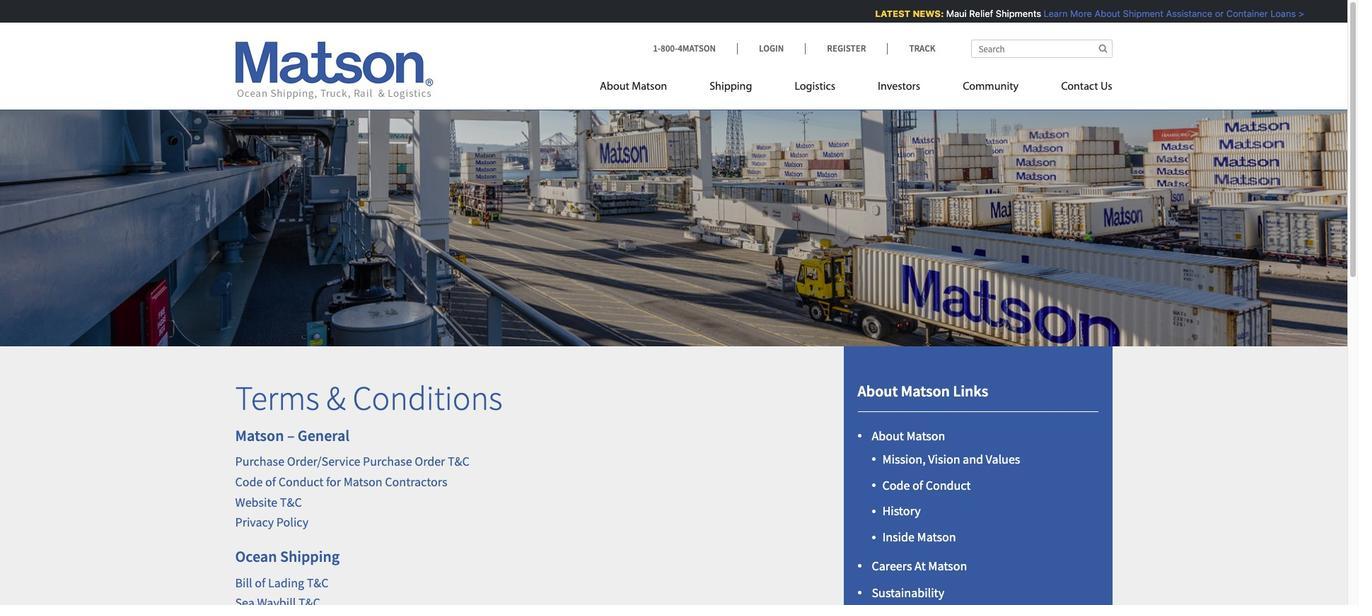 Task type: vqa. For each thing, say whether or not it's contained in the screenshot.
Purchase Order/Service Purchase Order T&C Link
yes



Task type: locate. For each thing, give the bounding box(es) containing it.
of
[[265, 474, 276, 490], [913, 477, 923, 494], [255, 575, 266, 591]]

shipping up lading
[[280, 547, 340, 567]]

0 horizontal spatial shipping
[[280, 547, 340, 567]]

about matson link down 1-
[[600, 74, 689, 103]]

of inside about matson links section
[[913, 477, 923, 494]]

logistics link
[[774, 74, 857, 103]]

code inside purchase order/service purchase order t&c code of conduct for matson contractors website t&c privacy policy
[[235, 474, 263, 490]]

0 horizontal spatial about matson
[[600, 81, 667, 93]]

of down mission, on the right bottom of the page
[[913, 477, 923, 494]]

0 horizontal spatial code
[[235, 474, 263, 490]]

shipment
[[1121, 8, 1162, 19]]

conduct down mission, vision and values at the right bottom of the page
[[926, 477, 971, 494]]

shipping down the 4matson
[[710, 81, 752, 93]]

purchase
[[235, 454, 284, 470], [363, 454, 412, 470]]

about matson link up mission, on the right bottom of the page
[[872, 428, 946, 444]]

links
[[953, 381, 989, 401]]

conditions
[[353, 377, 503, 420]]

matson right at
[[929, 559, 967, 575]]

t&c right lading
[[307, 575, 329, 591]]

terms
[[235, 377, 320, 420]]

0 horizontal spatial conduct
[[279, 474, 324, 490]]

of right bill
[[255, 575, 266, 591]]

conduct down 'order/service' at the bottom of page
[[279, 474, 324, 490]]

shipping link
[[689, 74, 774, 103]]

container
[[1225, 8, 1267, 19]]

0 horizontal spatial t&c
[[280, 494, 302, 511]]

4matson
[[678, 42, 716, 54]]

0 horizontal spatial about matson link
[[600, 74, 689, 103]]

conduct inside purchase order/service purchase order t&c code of conduct for matson contractors website t&c privacy policy
[[279, 474, 324, 490]]

purchase order/service purchase order t&c code of conduct for matson contractors website t&c privacy policy
[[235, 454, 470, 531]]

loans
[[1269, 8, 1295, 19]]

matson
[[632, 81, 667, 93], [901, 381, 950, 401], [235, 426, 284, 446], [907, 428, 946, 444], [344, 474, 383, 490], [917, 529, 956, 546], [929, 559, 967, 575]]

bill of lading t&c link
[[235, 575, 329, 591]]

1 horizontal spatial about matson
[[872, 428, 946, 444]]

careers at matson link
[[872, 559, 967, 575]]

t&c
[[448, 454, 470, 470], [280, 494, 302, 511], [307, 575, 329, 591]]

conduct
[[279, 474, 324, 490], [926, 477, 971, 494]]

1 vertical spatial about matson link
[[872, 428, 946, 444]]

and
[[963, 451, 983, 468]]

matson down "purchase order/service purchase order t&c" link
[[344, 474, 383, 490]]

about matson down 1-
[[600, 81, 667, 93]]

investors
[[878, 81, 921, 93]]

of up website t&c link
[[265, 474, 276, 490]]

0 vertical spatial t&c
[[448, 454, 470, 470]]

about inside top menu navigation
[[600, 81, 630, 93]]

of inside purchase order/service purchase order t&c code of conduct for matson contractors website t&c privacy policy
[[265, 474, 276, 490]]

purchase up 'website'
[[235, 454, 284, 470]]

about matson inside top menu navigation
[[600, 81, 667, 93]]

policy
[[277, 515, 309, 531]]

None search field
[[971, 40, 1113, 58]]

about
[[1093, 8, 1119, 19], [600, 81, 630, 93], [858, 381, 898, 401], [872, 428, 904, 444]]

more
[[1069, 8, 1091, 19]]

0 vertical spatial about matson
[[600, 81, 667, 93]]

order
[[415, 454, 445, 470]]

privacy policy link
[[235, 515, 309, 531]]

purchase up contractors
[[363, 454, 412, 470]]

careers
[[872, 559, 912, 575]]

about matson
[[600, 81, 667, 93], [872, 428, 946, 444]]

code up history link
[[883, 477, 910, 494]]

0 horizontal spatial purchase
[[235, 454, 284, 470]]

mission,
[[883, 451, 926, 468]]

t&c up policy
[[280, 494, 302, 511]]

t&c right order
[[448, 454, 470, 470]]

for
[[326, 474, 341, 490]]

shipping
[[710, 81, 752, 93], [280, 547, 340, 567]]

contractors
[[385, 474, 447, 490]]

terms & conditions
[[235, 377, 503, 420]]

code up 'website'
[[235, 474, 263, 490]]

bill
[[235, 575, 252, 591]]

1 horizontal spatial about matson link
[[872, 428, 946, 444]]

code inside about matson links section
[[883, 477, 910, 494]]

matson down 1-
[[632, 81, 667, 93]]

1 horizontal spatial t&c
[[307, 575, 329, 591]]

1 horizontal spatial code
[[883, 477, 910, 494]]

track
[[909, 42, 936, 54]]

0 vertical spatial shipping
[[710, 81, 752, 93]]

inside
[[883, 529, 915, 546]]

1-
[[653, 42, 661, 54]]

order/service
[[287, 454, 360, 470]]

about matson links
[[858, 381, 989, 401]]

&
[[326, 377, 346, 420]]

sustainability
[[872, 585, 945, 602]]

assistance
[[1165, 8, 1211, 19]]

1-800-4matson link
[[653, 42, 737, 54]]

1 horizontal spatial purchase
[[363, 454, 412, 470]]

us
[[1101, 81, 1113, 93]]

ocean shipping
[[235, 547, 340, 567]]

top menu navigation
[[600, 74, 1113, 103]]

search image
[[1099, 44, 1108, 53]]

about matson inside section
[[872, 428, 946, 444]]

code
[[235, 474, 263, 490], [883, 477, 910, 494]]

1 horizontal spatial conduct
[[926, 477, 971, 494]]

relief
[[968, 8, 992, 19]]

1 vertical spatial about matson
[[872, 428, 946, 444]]

about matson link
[[600, 74, 689, 103], [872, 428, 946, 444]]

of for bill of lading t&c
[[255, 575, 266, 591]]

careers at matson
[[872, 559, 967, 575]]

matson up vision
[[907, 428, 946, 444]]

bill of lading t&c
[[235, 575, 329, 591]]

shipments
[[994, 8, 1040, 19]]

Search search field
[[971, 40, 1113, 58]]

1 horizontal spatial shipping
[[710, 81, 752, 93]]

matson up at
[[917, 529, 956, 546]]

about matson up mission, on the right bottom of the page
[[872, 428, 946, 444]]



Task type: describe. For each thing, give the bounding box(es) containing it.
general
[[298, 426, 350, 446]]

learn
[[1042, 8, 1066, 19]]

register link
[[805, 42, 888, 54]]

history
[[883, 503, 921, 520]]

about matson links section
[[826, 347, 1130, 606]]

vision
[[928, 451, 960, 468]]

lading
[[268, 575, 304, 591]]

1-800-4matson
[[653, 42, 716, 54]]

matson left –
[[235, 426, 284, 446]]

sustainability link
[[872, 585, 945, 602]]

mission, vision and values link
[[883, 451, 1021, 468]]

cranes load and offload matson containers from the containership at the terminal. image
[[0, 88, 1348, 347]]

matson inside about matson link
[[632, 81, 667, 93]]

track link
[[888, 42, 936, 54]]

register
[[827, 42, 866, 54]]

code of conduct
[[883, 477, 971, 494]]

or
[[1214, 8, 1222, 19]]

news:
[[911, 8, 942, 19]]

1 purchase from the left
[[235, 454, 284, 470]]

2 horizontal spatial t&c
[[448, 454, 470, 470]]

contact
[[1061, 81, 1098, 93]]

community
[[963, 81, 1019, 93]]

matson left links
[[901, 381, 950, 401]]

800-
[[661, 42, 678, 54]]

at
[[915, 559, 926, 575]]

login
[[759, 42, 784, 54]]

purchase order/service purchase order t&c link
[[235, 454, 470, 470]]

conduct inside about matson links section
[[926, 477, 971, 494]]

inside matson
[[883, 529, 956, 546]]

1 vertical spatial t&c
[[280, 494, 302, 511]]

ocean
[[235, 547, 277, 567]]

login link
[[737, 42, 805, 54]]

learn more about shipment assistance or container loans > link
[[1042, 8, 1303, 19]]

2 purchase from the left
[[363, 454, 412, 470]]

contact us
[[1061, 81, 1113, 93]]

matson inside purchase order/service purchase order t&c code of conduct for matson contractors website t&c privacy policy
[[344, 474, 383, 490]]

contact us link
[[1040, 74, 1113, 103]]

code of conduct for matson contractors link
[[235, 474, 447, 490]]

0 vertical spatial about matson link
[[600, 74, 689, 103]]

code of conduct link
[[883, 477, 971, 494]]

website t&c link
[[235, 494, 302, 511]]

2 vertical spatial t&c
[[307, 575, 329, 591]]

logistics
[[795, 81, 836, 93]]

1 vertical spatial shipping
[[280, 547, 340, 567]]

blue matson logo with ocean, shipping, truck, rail and logistics written beneath it. image
[[235, 42, 433, 100]]

inside matson link
[[883, 529, 956, 546]]

mission, vision and values
[[883, 451, 1021, 468]]

community link
[[942, 74, 1040, 103]]

latest news: maui relief shipments learn more about shipment assistance or container loans >
[[874, 8, 1303, 19]]

of for code of conduct
[[913, 477, 923, 494]]

maui
[[945, 8, 965, 19]]

matson – general
[[235, 426, 350, 446]]

shipping inside top menu navigation
[[710, 81, 752, 93]]

website
[[235, 494, 278, 511]]

history link
[[883, 503, 921, 520]]

values
[[986, 451, 1021, 468]]

privacy
[[235, 515, 274, 531]]

latest
[[874, 8, 909, 19]]

>
[[1297, 8, 1303, 19]]

investors link
[[857, 74, 942, 103]]

–
[[287, 426, 295, 446]]



